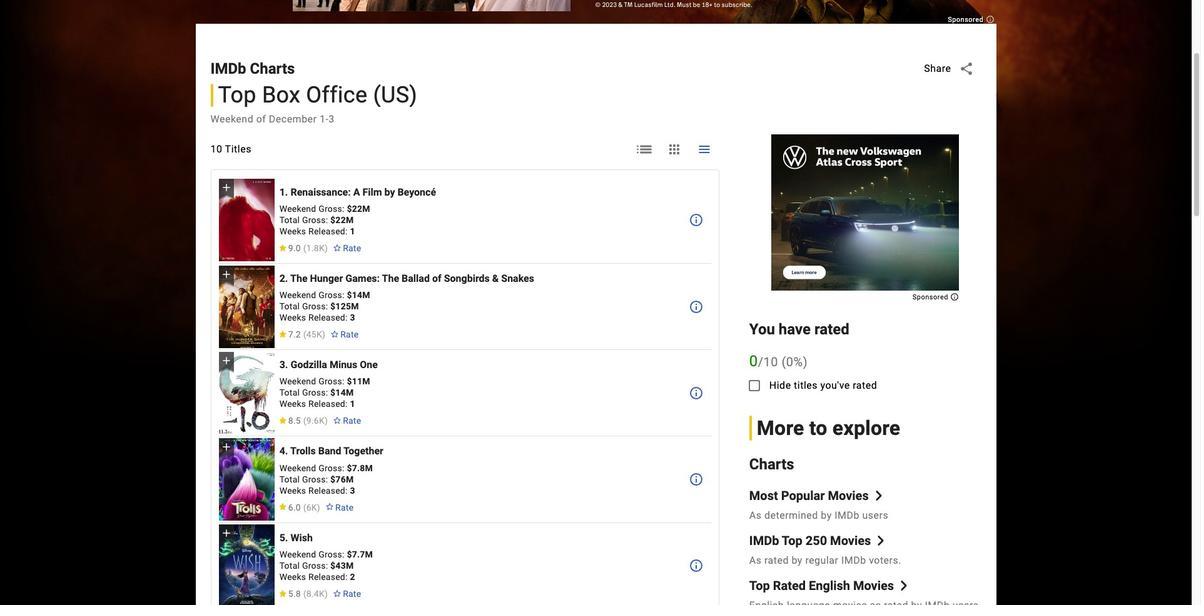 Task type: vqa. For each thing, say whether or not it's contained in the screenshot.
6th add icon from the left
no



Task type: describe. For each thing, give the bounding box(es) containing it.
rate button for games:
[[326, 324, 364, 346]]

see more information about godzilla minus one image
[[689, 386, 704, 401]]

most
[[750, 489, 778, 504]]

detailed view image
[[637, 142, 652, 157]]

total inside 4. trolls band together weekend gross : $7.8m total gross : $76m weeks released : 3
[[280, 475, 300, 485]]

godzilla
[[291, 359, 327, 371]]

10 inside the 0 / 10 ( 0% )
[[764, 355, 779, 370]]

6.0 ( 6k )
[[288, 503, 320, 513]]

gross up $76m at the bottom of the page
[[319, 464, 342, 474]]

1 inside "1. renaissance: a film by beyoncé weekend gross : $22m total gross : $22m weeks released : 1"
[[350, 227, 355, 237]]

box
[[262, 82, 301, 108]]

gross left $43m
[[302, 561, 326, 571]]

games:
[[346, 273, 380, 285]]

3. godzilla minus one link
[[280, 359, 378, 371]]

gross down the hunger
[[319, 291, 342, 301]]

5. wish link
[[280, 532, 313, 544]]

rate for one
[[343, 416, 361, 426]]

songbirds
[[444, 273, 490, 285]]

gross up '1.8k'
[[302, 215, 326, 225]]

share on social media image
[[959, 61, 974, 76]]

band
[[318, 446, 341, 458]]

one
[[360, 359, 378, 371]]

trolls
[[290, 446, 316, 458]]

determined
[[765, 510, 819, 522]]

( for 5. wish
[[303, 589, 307, 599]]

wish
[[291, 532, 313, 544]]

0 vertical spatial $22m
[[347, 204, 370, 214]]

) inside the 0 / 10 ( 0% )
[[804, 355, 808, 370]]

star inline image for 1. renaissance: a film by beyoncé
[[278, 245, 287, 252]]

explore
[[833, 417, 901, 440]]

5.
[[280, 532, 288, 544]]

add image for 1.
[[220, 182, 233, 194]]

0 horizontal spatial charts
[[250, 60, 295, 77]]

0
[[750, 353, 759, 370]]

) for film
[[325, 243, 328, 253]]

jason schwartzman, viola davis, peter dinklage, rachel zegler, josh andrés rivera, tom blyth, and hunter schafer in the hunger games: the ballad of songbirds & snakes (2023) image
[[219, 266, 275, 348]]

$7.8m
[[347, 464, 373, 474]]

to
[[810, 417, 828, 440]]

alan tudyk, chris pine, and ariana debose in wish (2023) image
[[219, 525, 275, 606]]

rate button for film
[[328, 237, 366, 260]]

1. renaissance: a film by beyoncé link
[[280, 186, 436, 198]]

star inline image for 2. the hunger games: the ballad of songbirds & snakes
[[278, 331, 287, 338]]

top box office (us) weekend of december 1-3
[[211, 82, 418, 125]]

6.0
[[288, 503, 301, 513]]

minus
[[330, 359, 358, 371]]

star border inline image for weekend
[[333, 591, 342, 598]]

released inside 5. wish weekend gross : $7.7m total gross : $43m weeks released : 2
[[309, 573, 346, 583]]

9.0
[[288, 243, 301, 253]]

0 vertical spatial movies
[[828, 489, 869, 504]]

weekend inside "top box office (us) weekend of december 1-3"
[[211, 113, 254, 125]]

star inline image for 4. trolls band together
[[278, 504, 287, 511]]

3 inside "top box office (us) weekend of december 1-3"
[[329, 113, 335, 125]]

3. godzilla minus one weekend gross : $11m total gross : $14m weeks released : 1
[[280, 359, 378, 410]]

(us)
[[373, 82, 418, 108]]

group for 5. wish
[[219, 525, 275, 606]]

trolls band together (2023) image
[[219, 439, 275, 521]]

hunger
[[310, 273, 343, 285]]

0 vertical spatial sponsored
[[948, 16, 986, 24]]

gross up 9.6k
[[302, 388, 326, 398]]

$76m
[[331, 475, 354, 485]]

$43m
[[331, 561, 354, 571]]

4. trolls band together weekend gross : $7.8m total gross : $76m weeks released : 3
[[280, 446, 384, 496]]

titles
[[794, 380, 818, 392]]

snakes
[[502, 273, 535, 285]]

45k
[[307, 330, 322, 340]]

grid view image
[[667, 142, 682, 157]]

2 horizontal spatial top
[[782, 534, 803, 549]]

group for 2. the hunger games: the ballad of songbirds & snakes
[[219, 266, 275, 348]]

( for 3. godzilla minus one
[[303, 416, 307, 426]]

4. trolls band together link
[[280, 446, 384, 458]]

add image for 3.
[[220, 355, 233, 367]]

9.0 ( 1.8k )
[[288, 243, 328, 253]]

titles
[[225, 143, 252, 155]]

by for most popular movies
[[821, 510, 832, 522]]

star border inline image for hunger
[[331, 331, 339, 338]]

you've
[[821, 380, 851, 392]]

share
[[925, 63, 952, 74]]

2. the hunger games: the ballad of songbirds & snakes weekend gross : $14m total gross : $125m weeks released : 3
[[280, 273, 535, 323]]

imdb rating: 7.2 element
[[278, 330, 326, 340]]

gross down renaissance:
[[319, 204, 342, 214]]

see more information about wish image
[[689, 559, 704, 574]]

) for one
[[325, 416, 328, 426]]

$7.7m
[[347, 550, 373, 560]]

top for rated
[[750, 579, 770, 594]]

a
[[353, 186, 360, 198]]

checkbox unchecked image
[[747, 379, 762, 394]]

released inside 4. trolls band together weekend gross : $7.8m total gross : $76m weeks released : 3
[[309, 486, 346, 496]]

8.5
[[288, 416, 301, 426]]

imdb top 250 movies
[[750, 534, 872, 549]]

star inline image for 5. wish
[[278, 591, 287, 598]]

1. renaissance: a film by beyoncé weekend gross : $22m total gross : $22m weeks released : 1
[[280, 186, 436, 237]]

2
[[350, 573, 355, 583]]

star border inline image for a
[[333, 245, 342, 252]]

0%
[[787, 355, 804, 370]]

weekend inside 2. the hunger games: the ballad of songbirds & snakes weekend gross : $14m total gross : $125m weeks released : 3
[[280, 291, 316, 301]]

voters.
[[870, 555, 902, 567]]

4.
[[280, 446, 288, 458]]

top for box
[[218, 82, 256, 108]]

office
[[306, 82, 368, 108]]

2 horizontal spatial rated
[[853, 380, 878, 392]]

3 inside 2. the hunger games: the ballad of songbirds & snakes weekend gross : $14m total gross : $125m weeks released : 3
[[350, 313, 355, 323]]

rated
[[773, 579, 806, 594]]

0 horizontal spatial 10
[[211, 143, 223, 155]]

imdb charts
[[211, 60, 295, 77]]

top rated english movies
[[750, 579, 895, 594]]

film
[[363, 186, 382, 198]]

add image for 5.
[[220, 528, 233, 540]]

gross left $76m at the bottom of the page
[[302, 475, 326, 485]]

1-
[[320, 113, 329, 125]]

imdb rating: 6.0 element
[[278, 503, 320, 513]]

( for 2. the hunger games: the ballad of songbirds & snakes
[[303, 330, 307, 340]]

&
[[493, 273, 499, 285]]

1.
[[280, 186, 288, 198]]

2 vertical spatial rated
[[765, 555, 789, 567]]

weeks inside 3. godzilla minus one weekend gross : $11m total gross : $14m weeks released : 1
[[280, 400, 306, 410]]

godzilla minus one (2023) image
[[219, 352, 275, 435]]

as determined by imdb users
[[750, 510, 889, 522]]



Task type: locate. For each thing, give the bounding box(es) containing it.
released down $125m
[[309, 313, 346, 323]]

2 as from the top
[[750, 555, 762, 567]]

star inline image inside imdb rating: 7.2 element
[[278, 331, 287, 338]]

10
[[211, 143, 223, 155], [764, 355, 779, 370]]

as down imdb top 250 movies
[[750, 555, 762, 567]]

0 / 10 ( 0% )
[[750, 353, 808, 370]]

chevron right inline image for most popular movies
[[874, 492, 884, 502]]

) right 7.2
[[322, 330, 326, 340]]

star inline image for 3. godzilla minus one
[[278, 418, 287, 425]]

weeks inside 2. the hunger games: the ballad of songbirds & snakes weekend gross : $14m total gross : $125m weeks released : 3
[[280, 313, 306, 323]]

weekend
[[211, 113, 254, 125], [280, 204, 316, 214], [280, 291, 316, 301], [280, 377, 316, 387], [280, 464, 316, 474], [280, 550, 316, 560]]

1 down a
[[350, 227, 355, 237]]

1 vertical spatial 10
[[764, 355, 779, 370]]

star inline image inside imdb rating: 8.5 'element'
[[278, 418, 287, 425]]

2 vertical spatial top
[[750, 579, 770, 594]]

weekend down 2.
[[280, 291, 316, 301]]

star border inline image
[[331, 331, 339, 338], [325, 504, 334, 511]]

3 group from the top
[[219, 352, 275, 435]]

star border inline image right 45k
[[331, 331, 339, 338]]

star border inline image
[[333, 245, 342, 252], [333, 418, 342, 425], [333, 591, 342, 598]]

english
[[809, 579, 851, 594]]

rate
[[343, 243, 361, 253], [341, 330, 359, 340], [343, 416, 361, 426], [336, 503, 354, 513], [343, 589, 361, 599]]

group for 4. trolls band together
[[219, 439, 275, 521]]

Hide titles you've rated checkbox
[[740, 371, 770, 401]]

0 vertical spatial as
[[750, 510, 762, 522]]

chevron right inline image
[[877, 537, 887, 547]]

0 horizontal spatial the
[[290, 273, 308, 285]]

2 star border inline image from the top
[[333, 418, 342, 425]]

charts up box
[[250, 60, 295, 77]]

hide titles you've rated
[[770, 380, 878, 392]]

2 add image from the top
[[220, 355, 233, 367]]

you have rated
[[750, 321, 850, 339]]

0 vertical spatial chevron right inline image
[[874, 492, 884, 502]]

( for 1. renaissance: a film by beyoncé
[[303, 243, 307, 253]]

1 the from the left
[[290, 273, 308, 285]]

chevron right inline image inside most popular movies link
[[874, 492, 884, 502]]

weekend inside 5. wish weekend gross : $7.7m total gross : $43m weeks released : 2
[[280, 550, 316, 560]]

total down 1.
[[280, 215, 300, 225]]

add image for 2.
[[220, 268, 233, 281]]

rated up 'rated'
[[765, 555, 789, 567]]

(
[[303, 243, 307, 253], [303, 330, 307, 340], [782, 355, 787, 370], [303, 416, 307, 426], [303, 503, 307, 513], [303, 589, 307, 599]]

1 star border inline image from the top
[[333, 245, 342, 252]]

star inline image inside imdb rating: 9.0 element
[[278, 245, 287, 252]]

gross
[[319, 204, 342, 214], [302, 215, 326, 225], [319, 291, 342, 301], [302, 302, 326, 312], [319, 377, 342, 387], [302, 388, 326, 398], [319, 464, 342, 474], [302, 475, 326, 485], [319, 550, 342, 560], [302, 561, 326, 571]]

ballad
[[402, 273, 430, 285]]

1 horizontal spatial charts
[[750, 456, 795, 474]]

top rated english movies link
[[750, 579, 910, 594]]

imdb rating: 5.8 element
[[278, 589, 328, 599]]

as for most popular movies
[[750, 510, 762, 522]]

1 vertical spatial add image
[[220, 528, 233, 540]]

1 vertical spatial chevron right inline image
[[900, 582, 910, 592]]

as down the most
[[750, 510, 762, 522]]

hide
[[770, 380, 792, 392]]

star inline image left 7.2
[[278, 331, 287, 338]]

star inline image
[[278, 245, 287, 252], [278, 331, 287, 338]]

rate button
[[328, 237, 366, 260], [326, 324, 364, 346], [328, 410, 366, 433], [320, 497, 359, 519], [328, 583, 366, 606]]

0 vertical spatial top
[[218, 82, 256, 108]]

( inside the 0 / 10 ( 0% )
[[782, 355, 787, 370]]

1 vertical spatial 1
[[350, 400, 355, 410]]

imdb top 250 movies link
[[750, 534, 887, 549]]

star inline image left 9.0
[[278, 245, 287, 252]]

2 vertical spatial star border inline image
[[333, 591, 342, 598]]

weeks up 5.8
[[280, 573, 306, 583]]

as for imdb top 250 movies
[[750, 555, 762, 567]]

3 down $76m at the bottom of the page
[[350, 486, 355, 496]]

the
[[290, 273, 308, 285], [382, 273, 399, 285]]

$11m
[[347, 377, 370, 387]]

add image
[[220, 268, 233, 281], [220, 355, 233, 367], [220, 441, 233, 454]]

by right film
[[385, 186, 395, 198]]

0 vertical spatial star inline image
[[278, 418, 287, 425]]

released inside 2. the hunger games: the ballad of songbirds & snakes weekend gross : $14m total gross : $125m weeks released : 3
[[309, 313, 346, 323]]

rate for games:
[[341, 330, 359, 340]]

1 vertical spatial star inline image
[[278, 331, 287, 338]]

250
[[806, 534, 828, 549]]

1 vertical spatial 3
[[350, 313, 355, 323]]

released down $43m
[[309, 573, 346, 583]]

rate down $125m
[[341, 330, 359, 340]]

0 vertical spatial star inline image
[[278, 245, 287, 252]]

of
[[256, 113, 266, 125], [432, 273, 442, 285]]

4 weeks from the top
[[280, 486, 306, 496]]

add image for 4.
[[220, 441, 233, 454]]

3.
[[280, 359, 288, 371]]

3
[[329, 113, 335, 125], [350, 313, 355, 323], [350, 486, 355, 496]]

( right 5.8
[[303, 589, 307, 599]]

10 right 0
[[764, 355, 779, 370]]

weekend inside 4. trolls band together weekend gross : $7.8m total gross : $76m weeks released : 3
[[280, 464, 316, 474]]

by
[[385, 186, 395, 198], [821, 510, 832, 522], [792, 555, 803, 567]]

charts up the most
[[750, 456, 795, 474]]

total down 2.
[[280, 302, 300, 312]]

2 horizontal spatial by
[[821, 510, 832, 522]]

group left 2.
[[219, 266, 275, 348]]

( right /
[[782, 355, 787, 370]]

star inline image left 8.5
[[278, 418, 287, 425]]

1 horizontal spatial by
[[792, 555, 803, 567]]

see more information about the hunger games: the ballad of songbirds & snakes image
[[689, 300, 704, 315]]

chevron right inline image inside top rated english movies link
[[900, 582, 910, 592]]

5.8 ( 8.4k )
[[288, 589, 328, 599]]

see more information about renaissance: a film by beyoncé image
[[689, 213, 704, 228]]

3 add image from the top
[[220, 441, 233, 454]]

1
[[350, 227, 355, 237], [350, 400, 355, 410]]

1 add image from the top
[[220, 268, 233, 281]]

2 star inline image from the top
[[278, 504, 287, 511]]

more to explore
[[757, 417, 901, 440]]

( right 9.0
[[303, 243, 307, 253]]

2 vertical spatial 3
[[350, 486, 355, 496]]

$14m down games:
[[347, 291, 370, 301]]

3 star inline image from the top
[[278, 591, 287, 598]]

star border inline image right '1.8k'
[[333, 245, 342, 252]]

5 released from the top
[[309, 573, 346, 583]]

1 star inline image from the top
[[278, 245, 287, 252]]

8.4k
[[307, 589, 325, 599]]

$14m inside 2. the hunger games: the ballad of songbirds & snakes weekend gross : $14m total gross : $125m weeks released : 3
[[347, 291, 370, 301]]

0 vertical spatial rated
[[815, 321, 850, 339]]

1 vertical spatial star border inline image
[[325, 504, 334, 511]]

weekend down godzilla
[[280, 377, 316, 387]]

10 titles
[[211, 143, 252, 155]]

1 vertical spatial movies
[[831, 534, 872, 549]]

users
[[863, 510, 889, 522]]

movies for english
[[854, 579, 895, 594]]

by down most popular movies link
[[821, 510, 832, 522]]

most popular movies
[[750, 489, 869, 504]]

1 horizontal spatial chevron right inline image
[[900, 582, 910, 592]]

2 total from the top
[[280, 302, 300, 312]]

/
[[759, 355, 764, 370]]

$125m
[[331, 302, 359, 312]]

by inside "1. renaissance: a film by beyoncé weekend gross : $22m total gross : $22m weeks released : 1"
[[385, 186, 395, 198]]

0 vertical spatial 10
[[211, 143, 223, 155]]

rate down 2
[[343, 589, 361, 599]]

0 horizontal spatial rated
[[765, 555, 789, 567]]

rate for together
[[336, 503, 354, 513]]

) up band
[[325, 416, 328, 426]]

charts
[[250, 60, 295, 77], [750, 456, 795, 474]]

1 horizontal spatial 10
[[764, 355, 779, 370]]

group left 1.
[[219, 179, 275, 262]]

1 vertical spatial $14m
[[331, 388, 354, 398]]

rate button down 2
[[328, 583, 366, 606]]

gross up 45k
[[302, 302, 326, 312]]

7.2 ( 45k )
[[288, 330, 326, 340]]

gross up $43m
[[319, 550, 342, 560]]

0 vertical spatial 3
[[329, 113, 335, 125]]

weekend down 1.
[[280, 204, 316, 214]]

0 horizontal spatial of
[[256, 113, 266, 125]]

weeks up 6.0
[[280, 486, 306, 496]]

group left 4.
[[219, 439, 275, 521]]

5 total from the top
[[280, 561, 300, 571]]

1 inside 3. godzilla minus one weekend gross : $11m total gross : $14m weeks released : 1
[[350, 400, 355, 410]]

9.6k
[[307, 416, 325, 426]]

star inline image inside imdb rating: 6.0 element
[[278, 504, 287, 511]]

rate up games:
[[343, 243, 361, 253]]

2. the hunger games: the ballad of songbirds & snakes link
[[280, 273, 535, 285]]

renaissance:
[[291, 186, 351, 198]]

0 vertical spatial add image
[[220, 182, 233, 194]]

movies up users on the right of the page
[[828, 489, 869, 504]]

2 1 from the top
[[350, 400, 355, 410]]

2 weeks from the top
[[280, 313, 306, 323]]

rate for film
[[343, 243, 361, 253]]

chevron right inline image down voters.
[[900, 582, 910, 592]]

released down $76m at the bottom of the page
[[309, 486, 346, 496]]

0 vertical spatial star border inline image
[[333, 245, 342, 252]]

star border inline image for band
[[325, 504, 334, 511]]

2 vertical spatial add image
[[220, 441, 233, 454]]

popular
[[782, 489, 825, 504]]

total inside 5. wish weekend gross : $7.7m total gross : $43m weeks released : 2
[[280, 561, 300, 571]]

$14m down $11m
[[331, 388, 354, 398]]

) up the hunger
[[325, 243, 328, 253]]

1 released from the top
[[309, 227, 346, 237]]

1 1 from the top
[[350, 227, 355, 237]]

gross down 3. godzilla minus one link in the bottom of the page
[[319, 377, 342, 387]]

rate button down $125m
[[326, 324, 364, 346]]

rate button for together
[[320, 497, 359, 519]]

1 vertical spatial of
[[432, 273, 442, 285]]

0 vertical spatial by
[[385, 186, 395, 198]]

1 vertical spatial by
[[821, 510, 832, 522]]

star inline image inside "imdb rating: 5.8" element
[[278, 591, 287, 598]]

3 released from the top
[[309, 400, 346, 410]]

selected:  compact view image
[[697, 142, 712, 157]]

weeks inside "1. renaissance: a film by beyoncé weekend gross : $22m total gross : $22m weeks released : 1"
[[280, 227, 306, 237]]

2 vertical spatial by
[[792, 555, 803, 567]]

1 horizontal spatial top
[[750, 579, 770, 594]]

2.
[[280, 273, 288, 285]]

add image down jason schwartzman, viola davis, peter dinklage, rachel zegler, josh andrés rivera, tom blyth, and hunter schafer in the hunger games: the ballad of songbirds & snakes (2023) image
[[220, 355, 233, 367]]

1 star inline image from the top
[[278, 418, 287, 425]]

sponsored content section
[[0, 0, 1197, 488], [772, 134, 960, 302]]

star border inline image for minus
[[333, 418, 342, 425]]

1 vertical spatial as
[[750, 555, 762, 567]]

by down imdb top 250 movies
[[792, 555, 803, 567]]

rate for gross
[[343, 589, 361, 599]]

) for gross
[[325, 589, 328, 599]]

) for together
[[317, 503, 320, 513]]

weeks up 7.2
[[280, 313, 306, 323]]

2 released from the top
[[309, 313, 346, 323]]

1 vertical spatial star border inline image
[[333, 418, 342, 425]]

group for 1. renaissance: a film by beyoncé
[[219, 179, 275, 262]]

1 weeks from the top
[[280, 227, 306, 237]]

weeks inside 4. trolls band together weekend gross : $7.8m total gross : $76m weeks released : 3
[[280, 486, 306, 496]]

2 add image from the top
[[220, 528, 233, 540]]

rate button right 9.6k
[[328, 410, 366, 433]]

the left ballad
[[382, 273, 399, 285]]

add image down 10 titles on the top left of page
[[220, 182, 233, 194]]

$14m
[[347, 291, 370, 301], [331, 388, 354, 398]]

rate button right 6k
[[320, 497, 359, 519]]

weekend up 10 titles on the top left of page
[[211, 113, 254, 125]]

rate button for one
[[328, 410, 366, 433]]

add image down beyoncé in renaissance: a film by beyoncé (2023) "image"
[[220, 268, 233, 281]]

) right 5.8
[[325, 589, 328, 599]]

0 vertical spatial 1
[[350, 227, 355, 237]]

2 vertical spatial movies
[[854, 579, 895, 594]]

0 vertical spatial add image
[[220, 268, 233, 281]]

imdb rating: 8.5 element
[[278, 416, 328, 426]]

group
[[219, 179, 275, 262], [219, 266, 275, 348], [219, 352, 275, 435], [219, 439, 275, 521], [219, 525, 275, 606]]

chevron right inline image for top rated english movies
[[900, 582, 910, 592]]

together
[[344, 446, 384, 458]]

star inline image
[[278, 418, 287, 425], [278, 504, 287, 511], [278, 591, 287, 598]]

1 horizontal spatial of
[[432, 273, 442, 285]]

weeks
[[280, 227, 306, 237], [280, 313, 306, 323], [280, 400, 306, 410], [280, 486, 306, 496], [280, 573, 306, 583]]

7.2
[[288, 330, 301, 340]]

5. wish weekend gross : $7.7m total gross : $43m weeks released : 2
[[280, 532, 373, 583]]

3 weeks from the top
[[280, 400, 306, 410]]

3 down $125m
[[350, 313, 355, 323]]

of inside "top box office (us) weekend of december 1-3"
[[256, 113, 266, 125]]

released inside "1. renaissance: a film by beyoncé weekend gross : $22m total gross : $22m weeks released : 1"
[[309, 227, 346, 237]]

rate up together
[[343, 416, 361, 426]]

1 horizontal spatial rated
[[815, 321, 850, 339]]

beyoncé
[[398, 186, 436, 198]]

5 weeks from the top
[[280, 573, 306, 583]]

1 vertical spatial rated
[[853, 380, 878, 392]]

0 horizontal spatial by
[[385, 186, 395, 198]]

5.8
[[288, 589, 301, 599]]

star inline image left 6.0
[[278, 504, 287, 511]]

total down 5.
[[280, 561, 300, 571]]

weeks up 9.0
[[280, 227, 306, 237]]

as rated by regular imdb voters.
[[750, 555, 902, 567]]

of inside 2. the hunger games: the ballad of songbirds & snakes weekend gross : $14m total gross : $125m weeks released : 3
[[432, 273, 442, 285]]

total inside "1. renaissance: a film by beyoncé weekend gross : $22m total gross : $22m weeks released : 1"
[[280, 215, 300, 225]]

rate down $76m at the bottom of the page
[[336, 503, 354, 513]]

3 total from the top
[[280, 388, 300, 398]]

1 horizontal spatial the
[[382, 273, 399, 285]]

top left 250
[[782, 534, 803, 549]]

movies down voters.
[[854, 579, 895, 594]]

chevron right inline image up users on the right of the page
[[874, 492, 884, 502]]

star border inline image right 6k
[[325, 504, 334, 511]]

movies
[[828, 489, 869, 504], [831, 534, 872, 549], [854, 579, 895, 594]]

3 inside 4. trolls band together weekend gross : $7.8m total gross : $76m weeks released : 3
[[350, 486, 355, 496]]

0 vertical spatial $14m
[[347, 291, 370, 301]]

you
[[750, 321, 775, 339]]

imdb rating: 9.0 element
[[278, 243, 328, 253]]

add image
[[220, 182, 233, 194], [220, 528, 233, 540]]

3 down office
[[329, 113, 335, 125]]

1 as from the top
[[750, 510, 762, 522]]

1 total from the top
[[280, 215, 300, 225]]

3 star border inline image from the top
[[333, 591, 342, 598]]

4 released from the top
[[309, 486, 346, 496]]

top
[[218, 82, 256, 108], [782, 534, 803, 549], [750, 579, 770, 594]]

as
[[750, 510, 762, 522], [750, 555, 762, 567]]

of down box
[[256, 113, 266, 125]]

star border inline image right 9.6k
[[333, 418, 342, 425]]

add image down "godzilla minus one (2023)" image
[[220, 441, 233, 454]]

total inside 2. the hunger games: the ballad of songbirds & snakes weekend gross : $14m total gross : $125m weeks released : 3
[[280, 302, 300, 312]]

beyoncé in renaissance: a film by beyoncé (2023) image
[[219, 179, 275, 262]]

have
[[779, 321, 811, 339]]

$22m down 1. renaissance: a film by beyoncé 'link'
[[347, 204, 370, 214]]

( for 4. trolls band together
[[303, 503, 307, 513]]

more
[[757, 417, 805, 440]]

group for 3. godzilla minus one
[[219, 352, 275, 435]]

6k
[[307, 503, 317, 513]]

december
[[269, 113, 317, 125]]

sponsored
[[948, 16, 986, 24], [913, 293, 951, 302]]

weekend down trolls
[[280, 464, 316, 474]]

$14m inside 3. godzilla minus one weekend gross : $11m total gross : $14m weeks released : 1
[[331, 388, 354, 398]]

rate button right '1.8k'
[[328, 237, 366, 260]]

the right 2.
[[290, 273, 308, 285]]

0 horizontal spatial top
[[218, 82, 256, 108]]

0 vertical spatial star border inline image
[[331, 331, 339, 338]]

2 group from the top
[[219, 266, 275, 348]]

total down 3.
[[280, 388, 300, 398]]

)
[[325, 243, 328, 253], [322, 330, 326, 340], [804, 355, 808, 370], [325, 416, 328, 426], [317, 503, 320, 513], [325, 589, 328, 599]]

movies for 250
[[831, 534, 872, 549]]

star inline image left 5.8
[[278, 591, 287, 598]]

5 group from the top
[[219, 525, 275, 606]]

weekend inside 3. godzilla minus one weekend gross : $11m total gross : $14m weeks released : 1
[[280, 377, 316, 387]]

weekend inside "1. renaissance: a film by beyoncé weekend gross : $22m total gross : $22m weeks released : 1"
[[280, 204, 316, 214]]

rated
[[815, 321, 850, 339], [853, 380, 878, 392], [765, 555, 789, 567]]

0 vertical spatial of
[[256, 113, 266, 125]]

released inside 3. godzilla minus one weekend gross : $11m total gross : $14m weeks released : 1
[[309, 400, 346, 410]]

of right ballad
[[432, 273, 442, 285]]

10 left titles
[[211, 143, 223, 155]]

0 horizontal spatial chevron right inline image
[[874, 492, 884, 502]]

weekend down "5. wish" link
[[280, 550, 316, 560]]

) right 6.0
[[317, 503, 320, 513]]

top left 'rated'
[[750, 579, 770, 594]]

imdb
[[211, 60, 246, 77], [835, 510, 860, 522], [750, 534, 780, 549], [842, 555, 867, 567]]

released up '1.8k'
[[309, 227, 346, 237]]

weeks inside 5. wish weekend gross : $7.7m total gross : $43m weeks released : 2
[[280, 573, 306, 583]]

4 group from the top
[[219, 439, 275, 521]]

top inside "top box office (us) weekend of december 1-3"
[[218, 82, 256, 108]]

1 down $11m
[[350, 400, 355, 410]]

1 vertical spatial charts
[[750, 456, 795, 474]]

( right 6.0
[[303, 503, 307, 513]]

( right 8.5
[[303, 416, 307, 426]]

group left 5.
[[219, 525, 275, 606]]

regular
[[806, 555, 839, 567]]

total down 4.
[[280, 475, 300, 485]]

0 vertical spatial charts
[[250, 60, 295, 77]]

) for games:
[[322, 330, 326, 340]]

add image down trolls band together (2023) image
[[220, 528, 233, 540]]

1 vertical spatial $22m
[[331, 215, 354, 225]]

rated right you've
[[853, 380, 878, 392]]

4 total from the top
[[280, 475, 300, 485]]

by for imdb top 250 movies
[[792, 555, 803, 567]]

1.8k
[[307, 243, 325, 253]]

2 the from the left
[[382, 273, 399, 285]]

most popular movies link
[[750, 489, 884, 504]]

released up 9.6k
[[309, 400, 346, 410]]

1 vertical spatial top
[[782, 534, 803, 549]]

1 vertical spatial add image
[[220, 355, 233, 367]]

chevron right inline image
[[874, 492, 884, 502], [900, 582, 910, 592]]

1 group from the top
[[219, 179, 275, 262]]

2 star inline image from the top
[[278, 331, 287, 338]]

8.5 ( 9.6k )
[[288, 416, 328, 426]]

group left 3.
[[219, 352, 275, 435]]

2 vertical spatial star inline image
[[278, 591, 287, 598]]

see more information about trolls band together image
[[689, 473, 704, 488]]

total inside 3. godzilla minus one weekend gross : $11m total gross : $14m weeks released : 1
[[280, 388, 300, 398]]

released
[[309, 227, 346, 237], [309, 313, 346, 323], [309, 400, 346, 410], [309, 486, 346, 496], [309, 573, 346, 583]]

star border inline image right 8.4k
[[333, 591, 342, 598]]

1 add image from the top
[[220, 182, 233, 194]]

movies left chevron right inline image
[[831, 534, 872, 549]]

rated right have
[[815, 321, 850, 339]]

rate button for gross
[[328, 583, 366, 606]]

1 vertical spatial sponsored
[[913, 293, 951, 302]]

1 vertical spatial star inline image
[[278, 504, 287, 511]]



